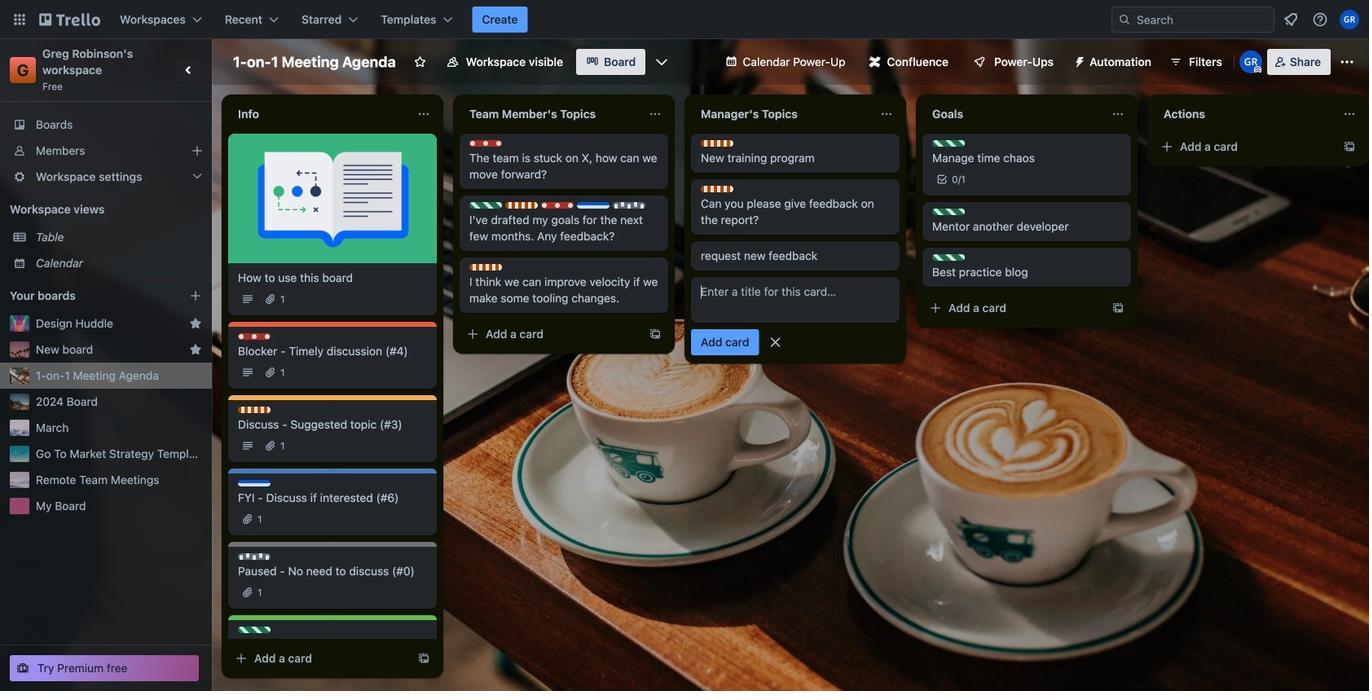 Task type: vqa. For each thing, say whether or not it's contained in the screenshot.
area within Trello Tip Trelllo Tip: Use this area to track new ideas and tools for future
no



Task type: locate. For each thing, give the bounding box(es) containing it.
create from template… image
[[1112, 302, 1125, 315], [649, 328, 662, 341], [417, 652, 430, 665]]

2 vertical spatial create from template… image
[[417, 652, 430, 665]]

1 horizontal spatial color: black, title: "paused" element
[[613, 202, 646, 209]]

1 vertical spatial color: black, title: "paused" element
[[238, 554, 271, 560]]

starred icon image
[[189, 317, 202, 330], [189, 343, 202, 356]]

1 horizontal spatial color: red, title: "blocker" element
[[470, 140, 502, 147]]

star or unstar board image
[[414, 55, 427, 68]]

this member is an admin of this board. image
[[1254, 66, 1262, 73]]

greg robinson (gregrobinson96) image
[[1340, 10, 1360, 29]]

1 vertical spatial color: blue, title: "fyi" element
[[238, 480, 271, 487]]

0 vertical spatial color: blue, title: "fyi" element
[[577, 202, 610, 209]]

color: black, title: "paused" element
[[613, 202, 646, 209], [238, 554, 271, 560]]

1 vertical spatial color: red, title: "blocker" element
[[541, 202, 574, 209]]

Search field
[[1131, 8, 1274, 31]]

color: orange, title: "discuss" element
[[701, 140, 734, 147], [701, 186, 734, 192], [505, 202, 538, 209], [470, 264, 502, 271], [238, 407, 271, 413]]

0 vertical spatial starred icon image
[[189, 317, 202, 330]]

0 vertical spatial color: black, title: "paused" element
[[613, 202, 646, 209]]

your boards with 8 items element
[[10, 286, 165, 306]]

search image
[[1118, 13, 1131, 26]]

color: green, title: "goal" element
[[933, 140, 965, 147], [470, 202, 502, 209], [933, 209, 965, 215], [933, 254, 965, 261], [238, 627, 271, 633]]

1 vertical spatial create from template… image
[[649, 328, 662, 341]]

2 vertical spatial color: red, title: "blocker" element
[[238, 333, 271, 340]]

color: blue, title: "fyi" element
[[577, 202, 610, 209], [238, 480, 271, 487]]

1 horizontal spatial color: blue, title: "fyi" element
[[577, 202, 610, 209]]

2 horizontal spatial color: red, title: "blocker" element
[[541, 202, 574, 209]]

show menu image
[[1339, 54, 1356, 70]]

1 horizontal spatial create from template… image
[[649, 328, 662, 341]]

customize views image
[[654, 54, 670, 70]]

0 horizontal spatial color: black, title: "paused" element
[[238, 554, 271, 560]]

Board name text field
[[225, 49, 404, 75]]

color: red, title: "blocker" element
[[470, 140, 502, 147], [541, 202, 574, 209], [238, 333, 271, 340]]

sm image
[[1067, 49, 1090, 72]]

None text field
[[228, 101, 411, 127], [460, 101, 642, 127], [691, 101, 874, 127], [923, 101, 1105, 127], [1154, 101, 1337, 127], [228, 101, 411, 127], [460, 101, 642, 127], [691, 101, 874, 127], [923, 101, 1105, 127], [1154, 101, 1337, 127]]

primary element
[[0, 0, 1369, 39]]

2 horizontal spatial create from template… image
[[1112, 302, 1125, 315]]

1 vertical spatial starred icon image
[[189, 343, 202, 356]]

create from template… image
[[1343, 140, 1356, 153]]

0 horizontal spatial color: red, title: "blocker" element
[[238, 333, 271, 340]]



Task type: describe. For each thing, give the bounding box(es) containing it.
1 starred icon image from the top
[[189, 317, 202, 330]]

workspace navigation collapse icon image
[[178, 59, 201, 82]]

back to home image
[[39, 7, 100, 33]]

greg robinson (gregrobinson96) image
[[1240, 51, 1263, 73]]

0 vertical spatial create from template… image
[[1112, 302, 1125, 315]]

0 horizontal spatial color: blue, title: "fyi" element
[[238, 480, 271, 487]]

2 starred icon image from the top
[[189, 343, 202, 356]]

cancel image
[[767, 334, 784, 351]]

0 vertical spatial color: red, title: "blocker" element
[[470, 140, 502, 147]]

Enter a title for this card… text field
[[691, 277, 900, 323]]

0 notifications image
[[1281, 10, 1301, 29]]

open information menu image
[[1312, 11, 1329, 28]]

add board image
[[189, 289, 202, 302]]

confluence icon image
[[869, 56, 881, 68]]

0 horizontal spatial create from template… image
[[417, 652, 430, 665]]



